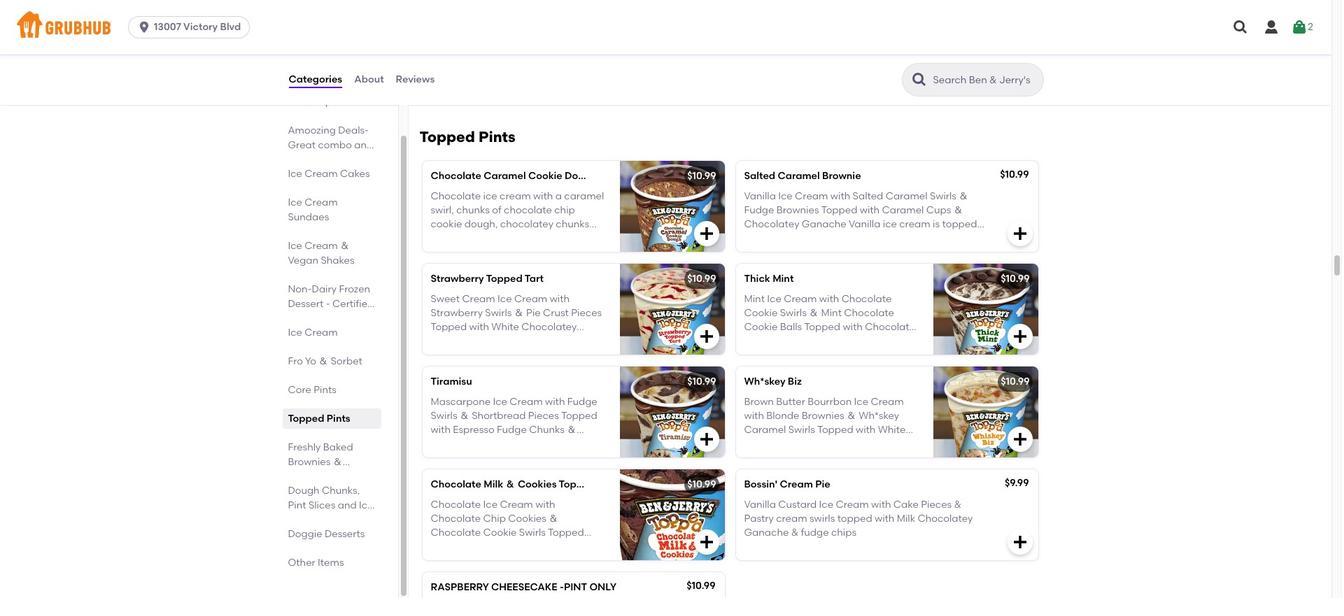 Task type: locate. For each thing, give the bounding box(es) containing it.
peanut butter fudge core image
[[620, 8, 725, 99]]

other items
[[288, 557, 344, 569]]

pieces
[[921, 499, 952, 511]]

caramel for salted
[[778, 170, 820, 182]]

cream inside ice cream sundaes
[[305, 197, 338, 209]]

and
[[354, 139, 373, 151], [338, 500, 357, 512]]

topped pints down core pints
[[288, 413, 350, 425]]

0 vertical spatial dough
[[565, 170, 597, 182]]

topped up freshly
[[288, 413, 324, 425]]

0 vertical spatial with
[[872, 499, 891, 511]]

ice down chunks,
[[359, 500, 373, 512]]

with down cake
[[875, 513, 895, 525]]

2 vegan from the top
[[288, 313, 319, 325]]

svg image inside 2 button
[[1292, 19, 1308, 36]]

0 vertical spatial vegan
[[288, 255, 319, 267]]

top
[[599, 170, 616, 182]]

and inside amoozing deals- great combo and package deals. come get em!!
[[354, 139, 373, 151]]

1 vertical spatial with
[[875, 513, 895, 525]]

1 horizontal spatial milk
[[897, 513, 916, 525]]

cookies
[[324, 471, 362, 483], [518, 479, 557, 491]]

1 vertical spatial chocolate
[[431, 479, 482, 491]]

pints up 'chocolate caramel cookie dough top'
[[479, 128, 516, 146]]

1 vertical spatial pints
[[314, 384, 337, 396]]

svg image inside 13007 victory blvd button
[[137, 20, 151, 34]]

most popular
[[288, 96, 350, 108]]

svg image for chocolate caramel cookie dough top
[[698, 226, 715, 242]]

great
[[288, 139, 316, 151]]

non-
[[288, 283, 312, 295]]

popular
[[313, 96, 350, 108]]

topped pints up 'chocolate caramel cookie dough top'
[[420, 128, 516, 146]]

custard
[[779, 499, 817, 511]]

0 horizontal spatial dough
[[288, 485, 320, 497]]

cream up doggie at the bottom
[[288, 514, 321, 526]]

2 caramel from the left
[[778, 170, 820, 182]]

with left cake
[[872, 499, 891, 511]]

＆ inside 'ice cream ＆ vegan shakes'
[[340, 240, 350, 252]]

0 horizontal spatial -
[[326, 298, 330, 310]]

- down dairy
[[326, 298, 330, 310]]

ice inside freshly baked brownies ＆ jumbo cookies dough chunks, pint slices and ice cream sandwhiches
[[359, 500, 373, 512]]

1 horizontal spatial topped pints
[[420, 128, 516, 146]]

13007
[[154, 21, 181, 33]]

1 chocolate from the top
[[431, 170, 482, 182]]

biz
[[788, 376, 802, 388]]

caramel for chocolate
[[484, 170, 526, 182]]

0 horizontal spatial &
[[791, 527, 799, 539]]

0 horizontal spatial caramel
[[484, 170, 526, 182]]

with
[[872, 499, 891, 511], [875, 513, 895, 525]]

bossin' cream pie
[[744, 479, 831, 491]]

cookies ＆ cream cheesecake core image
[[933, 8, 1038, 99]]

1 vertical spatial milk
[[897, 513, 916, 525]]

doggie desserts
[[288, 528, 365, 540]]

brownies
[[288, 456, 331, 468]]

tart
[[525, 273, 544, 285]]

cream down package
[[305, 168, 338, 180]]

items
[[318, 557, 344, 569]]

0 vertical spatial and
[[354, 139, 373, 151]]

1 vertical spatial vegan
[[288, 313, 319, 325]]

caramel
[[484, 170, 526, 182], [778, 170, 820, 182]]

pastry
[[744, 513, 774, 525]]

cake
[[894, 499, 919, 511]]

dessert
[[288, 298, 324, 310]]

&
[[954, 499, 962, 511], [791, 527, 799, 539]]

cream up shakes
[[305, 240, 338, 252]]

ice inside ice cream sundaes
[[288, 197, 302, 209]]

1 caramel from the left
[[484, 170, 526, 182]]

and down chunks,
[[338, 500, 357, 512]]

0 vertical spatial chocolate
[[431, 170, 482, 182]]

dairy
[[312, 283, 337, 295]]

vegan inside "non-dairy frozen dessert - certified vegan ice cream"
[[288, 313, 319, 325]]

strawberry topped tart
[[431, 273, 544, 285]]

$10.99 for tiramisu
[[687, 376, 716, 388]]

1 vertical spatial dough
[[288, 485, 320, 497]]

caramel right salted
[[778, 170, 820, 182]]

cream up fro yo ＆ sorbet on the left
[[305, 327, 338, 339]]

vegan down dessert
[[288, 313, 319, 325]]

$10.99
[[1000, 169, 1029, 181], [687, 170, 716, 182], [687, 273, 716, 285], [1001, 273, 1030, 285], [687, 376, 716, 388], [1001, 376, 1030, 388], [687, 479, 716, 491], [687, 581, 716, 592]]

vegan up non- on the top of page
[[288, 255, 319, 267]]

search icon image
[[911, 71, 928, 88]]

ice cream cakes
[[288, 168, 370, 180]]

0 vertical spatial -
[[326, 298, 330, 310]]

dough inside freshly baked brownies ＆ jumbo cookies dough chunks, pint slices and ice cream sandwhiches
[[288, 485, 320, 497]]

certified
[[332, 298, 374, 310]]

2 horizontal spatial -
[[598, 479, 602, 491]]

- left new
[[598, 479, 602, 491]]

about button
[[354, 55, 385, 105]]

cream inside vanilla custard ice cream with cake pieces & pastry cream swirls topped with milk chocolatey ganache & fudge chips
[[836, 499, 869, 511]]

new
[[604, 479, 628, 491]]

13007 victory blvd
[[154, 21, 241, 33]]

desserts
[[325, 528, 365, 540]]

ice down sundaes
[[288, 240, 302, 252]]

- right cheesecake
[[560, 582, 564, 594]]

blvd
[[220, 21, 241, 33]]

cream
[[776, 513, 808, 525]]

0 horizontal spatial cookies
[[324, 471, 362, 483]]

milk
[[484, 479, 503, 491], [897, 513, 916, 525]]

wh*skey biz
[[744, 376, 802, 388]]

0 horizontal spatial topped pints
[[288, 413, 350, 425]]

ice cream sundaes
[[288, 197, 338, 223]]

1 horizontal spatial caramel
[[778, 170, 820, 182]]

svg image for tiramisu
[[698, 431, 715, 448]]

victory
[[183, 21, 218, 33]]

& down cream at the right of the page
[[791, 527, 799, 539]]

pints right core
[[314, 384, 337, 396]]

non-dairy frozen dessert - certified vegan ice cream
[[288, 283, 374, 339]]

dough
[[565, 170, 597, 182], [288, 485, 320, 497]]

ice up "fro"
[[288, 327, 302, 339]]

mint
[[773, 273, 794, 285]]

chocolate caramel cookie dough top
[[431, 170, 616, 182]]

cookies inside freshly baked brownies ＆ jumbo cookies dough chunks, pint slices and ice cream sandwhiches
[[324, 471, 362, 483]]

caramel left cookie at the left top of the page
[[484, 170, 526, 182]]

topped
[[838, 513, 873, 525]]

ice up sundaes
[[288, 197, 302, 209]]

topped left new
[[559, 479, 595, 491]]

- inside "non-dairy frozen dessert - certified vegan ice cream"
[[326, 298, 330, 310]]

2 chocolate from the top
[[431, 479, 482, 491]]

vegan inside 'ice cream ＆ vegan shakes'
[[288, 255, 319, 267]]

topped pints
[[420, 128, 516, 146], [288, 413, 350, 425]]

about
[[354, 73, 384, 85]]

＆ for ice cream ＆ vegan shakes
[[340, 240, 350, 252]]

wh*skey
[[744, 376, 786, 388]]

pints up baked
[[327, 413, 350, 425]]

pie
[[816, 479, 831, 491]]

1 horizontal spatial &
[[954, 499, 962, 511]]

ice cream ＆ vegan shakes
[[288, 240, 355, 267]]

sundaes
[[288, 211, 329, 223]]

1 horizontal spatial -
[[560, 582, 564, 594]]

1 vertical spatial and
[[338, 500, 357, 512]]

chocolatey
[[918, 513, 973, 525]]

fro
[[288, 356, 303, 367]]

cream up topped
[[836, 499, 869, 511]]

svg image
[[1233, 19, 1249, 36], [1263, 19, 1280, 36], [698, 226, 715, 242], [698, 431, 715, 448], [1012, 431, 1029, 448], [698, 534, 715, 551], [1012, 534, 1029, 551]]

and down deals- at top left
[[354, 139, 373, 151]]

vegan
[[288, 255, 319, 267], [288, 313, 319, 325]]

baked
[[323, 442, 353, 454]]

dough down jumbo
[[288, 485, 320, 497]]

＆ for fro yo ＆ sorbet
[[319, 356, 329, 367]]

pints
[[479, 128, 516, 146], [314, 384, 337, 396], [327, 413, 350, 425]]

freshly baked brownies ＆ jumbo cookies dough chunks, pint slices and ice cream sandwhiches
[[288, 442, 373, 541]]

1 vegan from the top
[[288, 255, 319, 267]]

0 horizontal spatial milk
[[484, 479, 503, 491]]

svg image
[[1292, 19, 1308, 36], [137, 20, 151, 34], [1012, 72, 1029, 89], [1012, 226, 1029, 242], [698, 329, 715, 345], [1012, 329, 1029, 345]]

cream up sundaes
[[305, 197, 338, 209]]

dough left top
[[565, 170, 597, 182]]

0 vertical spatial pints
[[479, 128, 516, 146]]

salted
[[744, 170, 776, 182]]

2 vertical spatial -
[[560, 582, 564, 594]]

& up "chocolatey"
[[954, 499, 962, 511]]

$10.99 for thick mint
[[1001, 273, 1030, 285]]

vanilla
[[744, 499, 776, 511]]

＆
[[340, 240, 350, 252], [319, 356, 329, 367], [333, 456, 343, 468], [506, 479, 516, 491]]

and inside freshly baked brownies ＆ jumbo cookies dough chunks, pint slices and ice cream sandwhiches
[[338, 500, 357, 512]]

cakes
[[340, 168, 370, 180]]

cream
[[305, 168, 338, 180], [305, 197, 338, 209], [305, 240, 338, 252], [305, 327, 338, 339], [780, 479, 813, 491], [836, 499, 869, 511], [288, 514, 321, 526]]

chocolate
[[431, 170, 482, 182], [431, 479, 482, 491]]

ice up swirls
[[819, 499, 834, 511]]

1 horizontal spatial cookies
[[518, 479, 557, 491]]

tiramisu image
[[620, 367, 725, 458]]



Task type: describe. For each thing, give the bounding box(es) containing it.
2 vertical spatial pints
[[327, 413, 350, 425]]

$10.99 for wh*skey biz
[[1001, 376, 1030, 388]]

come
[[288, 169, 317, 181]]

13007 victory blvd button
[[128, 16, 256, 38]]

fudge
[[801, 527, 829, 539]]

chocolate for chocolate caramel cookie dough top
[[431, 170, 482, 182]]

2 button
[[1292, 15, 1314, 40]]

pint
[[288, 500, 306, 512]]

get
[[320, 169, 336, 181]]

thick
[[744, 273, 771, 285]]

salted caramel brownie
[[744, 170, 861, 182]]

main navigation navigation
[[0, 0, 1332, 55]]

strawberry
[[431, 273, 484, 285]]

$10.99 for strawberry topped tart
[[687, 273, 716, 285]]

amoozing
[[288, 125, 336, 136]]

0 vertical spatial &
[[954, 499, 962, 511]]

raspberry cheesecake -pint only
[[431, 582, 617, 594]]

cream inside 'ice cream ＆ vegan shakes'
[[305, 240, 338, 252]]

combo
[[318, 139, 352, 151]]

svg image for wh*skey biz
[[1012, 431, 1029, 448]]

0 vertical spatial milk
[[484, 479, 503, 491]]

cookie
[[528, 170, 563, 182]]

chocolate milk ＆ cookies topped - new
[[431, 479, 628, 491]]

cream inside "non-dairy frozen dessert - certified vegan ice cream"
[[305, 327, 338, 339]]

swirls
[[810, 513, 835, 525]]

shakes
[[321, 255, 355, 267]]

topped left tart
[[486, 273, 523, 285]]

ganache
[[744, 527, 789, 539]]

raspberry
[[431, 582, 489, 594]]

thick mint image
[[933, 264, 1038, 355]]

package
[[288, 154, 330, 166]]

1 horizontal spatial dough
[[565, 170, 597, 182]]

ice down package
[[288, 168, 302, 180]]

Search Ben & Jerry's search field
[[932, 73, 1039, 87]]

reviews button
[[395, 55, 436, 105]]

ice inside "non-dairy frozen dessert - certified vegan ice cream"
[[288, 327, 302, 339]]

topped down reviews button
[[420, 128, 475, 146]]

$10.99 for chocolate milk ＆ cookies topped - new
[[687, 479, 716, 491]]

freshly
[[288, 442, 321, 454]]

sandwhiches
[[288, 529, 351, 541]]

wh*skey biz image
[[933, 367, 1038, 458]]

milk inside vanilla custard ice cream with cake pieces & pastry cream swirls topped with milk chocolatey ganache & fudge chips
[[897, 513, 916, 525]]

0 vertical spatial topped pints
[[420, 128, 516, 146]]

em!!
[[338, 169, 358, 181]]

fro yo ＆ sorbet
[[288, 356, 362, 367]]

strawberry topped tart image
[[620, 264, 725, 355]]

tiramisu
[[431, 376, 472, 388]]

ice inside 'ice cream ＆ vegan shakes'
[[288, 240, 302, 252]]

1 vertical spatial -
[[598, 479, 602, 491]]

cream up custard
[[780, 479, 813, 491]]

svg image for chocolate milk ＆ cookies topped - new
[[698, 534, 715, 551]]

pint
[[564, 582, 587, 594]]

doggie
[[288, 528, 322, 540]]

core pints
[[288, 384, 337, 396]]

＆ for chocolate milk ＆ cookies topped - new
[[506, 479, 516, 491]]

thick mint
[[744, 273, 794, 285]]

most
[[288, 96, 311, 108]]

reviews
[[396, 73, 435, 85]]

vanilla custard ice cream with cake pieces & pastry cream swirls topped with milk chocolatey ganache & fudge chips
[[744, 499, 973, 539]]

chocolate for chocolate milk ＆ cookies topped - new
[[431, 479, 482, 491]]

sorbet
[[331, 356, 362, 367]]

only
[[590, 582, 617, 594]]

other
[[288, 557, 315, 569]]

$10.99 for chocolate caramel cookie dough top
[[687, 170, 716, 182]]

ice inside vanilla custard ice cream with cake pieces & pastry cream swirls topped with milk chocolatey ganache & fudge chips
[[819, 499, 834, 511]]

chocolate milk ＆ cookies topped - new image
[[620, 470, 725, 561]]

amoozing deals- great combo and package deals. come get em!!
[[288, 125, 373, 181]]

svg image for bossin' cream pie
[[1012, 534, 1029, 551]]

＆ inside freshly baked brownies ＆ jumbo cookies dough chunks, pint slices and ice cream sandwhiches
[[333, 456, 343, 468]]

1 vertical spatial &
[[791, 527, 799, 539]]

jumbo
[[288, 471, 322, 483]]

chips
[[831, 527, 857, 539]]

cheesecake
[[491, 582, 558, 594]]

categories button
[[288, 55, 343, 105]]

deals-
[[338, 125, 369, 136]]

chocolate caramel cookie dough top image
[[620, 161, 725, 252]]

slices
[[309, 500, 336, 512]]

chunks,
[[322, 485, 360, 497]]

$9.99
[[1005, 478, 1029, 490]]

1 vertical spatial topped pints
[[288, 413, 350, 425]]

frozen
[[339, 283, 370, 295]]

brownie
[[823, 170, 861, 182]]

deals.
[[333, 154, 361, 166]]

2
[[1308, 21, 1314, 33]]

yo
[[305, 356, 316, 367]]

core
[[288, 384, 311, 396]]

categories
[[289, 73, 342, 85]]

cream inside freshly baked brownies ＆ jumbo cookies dough chunks, pint slices and ice cream sandwhiches
[[288, 514, 321, 526]]

bossin'
[[744, 479, 778, 491]]



Task type: vqa. For each thing, say whether or not it's contained in the screenshot.
7-Eleven Save this restaurant image
no



